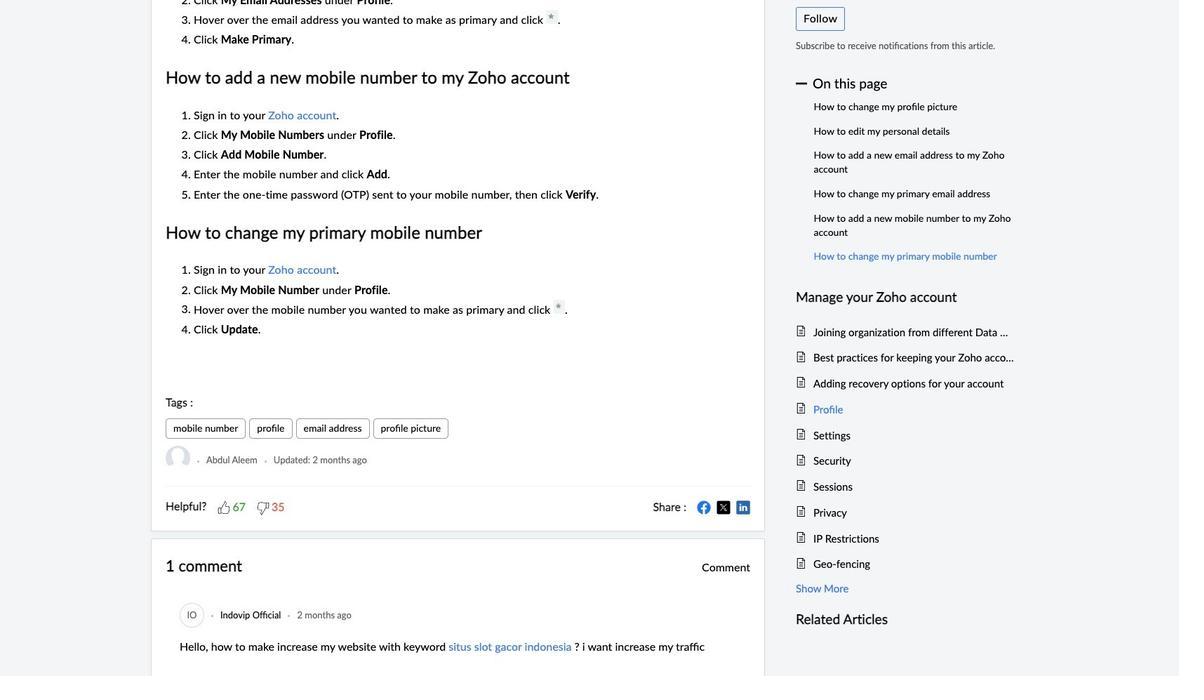 Task type: vqa. For each thing, say whether or not it's contained in the screenshot.
Reader view IMAGE
no



Task type: describe. For each thing, give the bounding box(es) containing it.
linkedin image
[[737, 500, 751, 514]]

facebook image
[[697, 500, 711, 514]]

1 heading from the top
[[796, 287, 1015, 308]]

2 heading from the top
[[796, 609, 1015, 630]]



Task type: locate. For each thing, give the bounding box(es) containing it.
twitter image
[[717, 500, 731, 514]]

1 vertical spatial heading
[[796, 609, 1015, 630]]

heading
[[796, 287, 1015, 308], [796, 609, 1015, 630]]

0 vertical spatial heading
[[796, 287, 1015, 308]]



